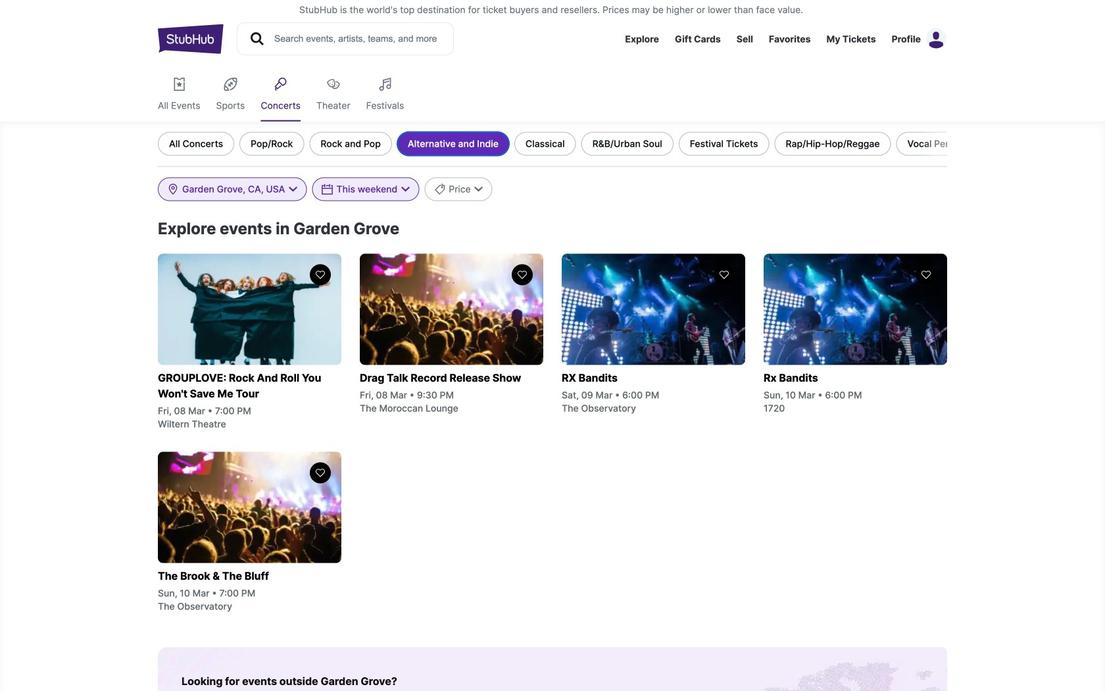 Task type: describe. For each thing, give the bounding box(es) containing it.
stubhub image
[[158, 22, 224, 55]]



Task type: locate. For each thing, give the bounding box(es) containing it.
None field
[[158, 177, 307, 201], [312, 177, 419, 201], [425, 177, 493, 201], [158, 177, 307, 201], [312, 177, 419, 201], [425, 177, 493, 201]]

Search events, artists, teams, and more field
[[273, 32, 442, 46]]



Task type: vqa. For each thing, say whether or not it's contained in the screenshot.
(at inside Dallas Open - Session 9 Fri, Feb 09 • 12:00 PM Styslinger / Altec Tennis Complex (at SMU)
no



